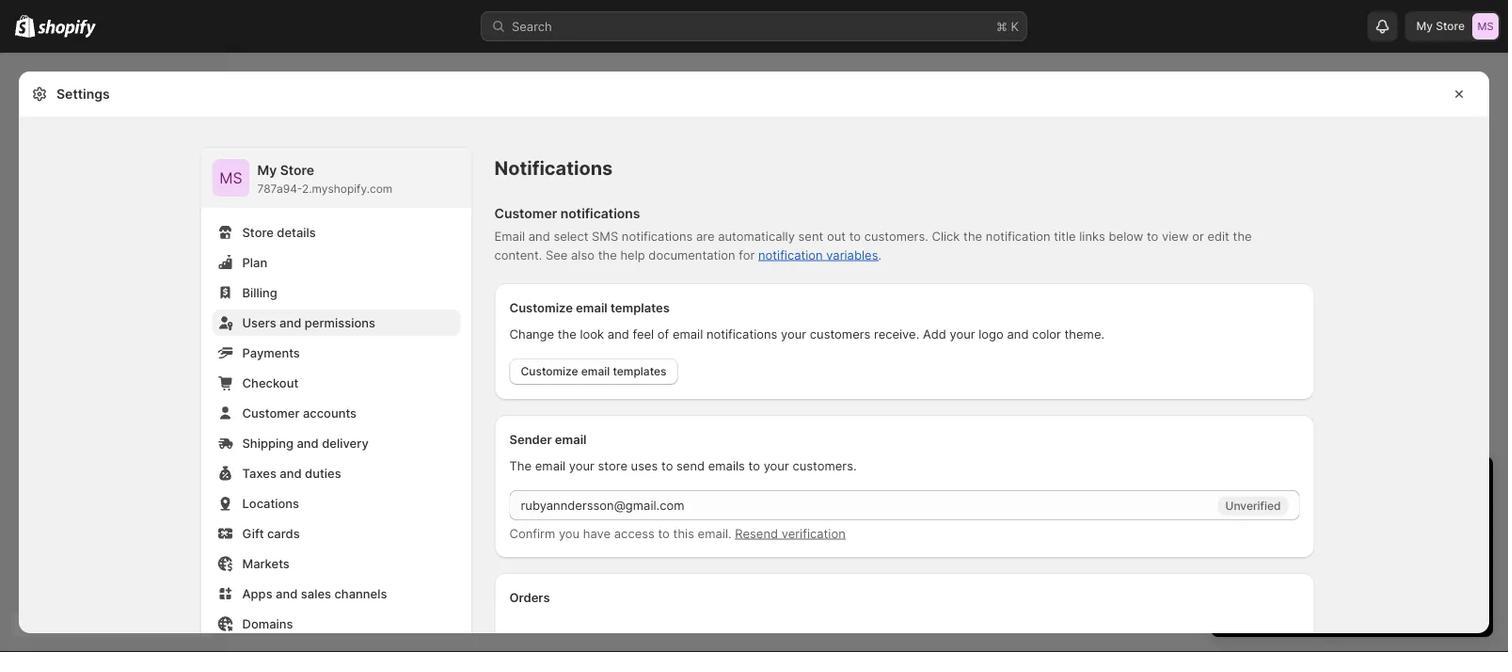 Task type: vqa. For each thing, say whether or not it's contained in the screenshot.
customize email templates in 'link'
yes



Task type: describe. For each thing, give the bounding box(es) containing it.
markets link
[[212, 550, 461, 577]]

the email your store uses to send emails to your customers.
[[509, 458, 857, 473]]

documentation
[[649, 247, 735, 262]]

1 vertical spatial customize
[[521, 365, 578, 378]]

send
[[677, 458, 705, 473]]

months
[[1282, 526, 1325, 541]]

access
[[614, 526, 655, 541]]

first
[[1245, 526, 1268, 541]]

feel
[[633, 326, 654, 341]]

orders
[[509, 590, 550, 605]]

settings
[[56, 86, 110, 102]]

their
[[1007, 631, 1033, 646]]

below
[[1109, 229, 1143, 243]]

and right logo
[[1007, 326, 1029, 341]]

and right apps
[[276, 586, 298, 601]]

search
[[512, 19, 552, 33]]

a inside after you connect or buy a custom domain
[[1454, 545, 1460, 559]]

trial
[[1275, 473, 1309, 496]]

logo
[[979, 326, 1004, 341]]

view
[[1162, 229, 1189, 243]]

shipping
[[242, 436, 294, 450]]

store details
[[242, 225, 316, 239]]

sender email
[[509, 432, 587, 446]]

customers. for your
[[793, 458, 857, 473]]

customize email templates link
[[509, 358, 678, 385]]

0 horizontal spatial a
[[1287, 507, 1294, 522]]

place
[[972, 631, 1004, 646]]

to left customer
[[817, 631, 829, 646]]

confirm
[[509, 526, 555, 541]]

buy
[[1429, 545, 1450, 559]]

edit
[[1208, 229, 1230, 243]]

shipping and delivery link
[[212, 430, 461, 456]]

email right of
[[673, 326, 703, 341]]

confirm you have access to this email. resend verification
[[509, 526, 846, 541]]

and inside your trial just started element
[[1354, 507, 1376, 522]]

unverified
[[1226, 498, 1281, 512]]

or inside email and select sms notifications are automatically sent out to customers. click the notification title links below to view or edit the content. see also the help documentation for
[[1192, 229, 1204, 243]]

1 vertical spatial customize email templates
[[521, 365, 667, 378]]

cards
[[267, 526, 300, 541]]

taxes and duties
[[242, 466, 341, 480]]

sent automatically to the customer after they place their order.
[[707, 631, 1070, 646]]

the right 'click'
[[964, 229, 982, 243]]

my store 787a94-2.myshopify.com
[[257, 162, 393, 196]]

payments
[[242, 345, 300, 360]]

and left feel
[[608, 326, 629, 341]]

and inside 'link'
[[297, 436, 319, 450]]

my store
[[1417, 19, 1465, 33]]

resend verification button
[[735, 526, 846, 541]]

domain
[[1291, 564, 1333, 578]]

this
[[673, 526, 694, 541]]

customer accounts
[[242, 406, 357, 420]]

k
[[1011, 19, 1019, 33]]

$20
[[1245, 545, 1268, 559]]

order confirmation
[[509, 631, 622, 646]]

started
[[1351, 473, 1416, 496]]

for inside your trial just started element
[[1329, 526, 1345, 541]]

payments link
[[212, 340, 461, 366]]

plan link
[[212, 249, 461, 276]]

shopify image
[[38, 19, 96, 38]]

.
[[878, 247, 882, 262]]

customer for customer accounts
[[242, 406, 300, 420]]

plan
[[242, 255, 267, 270]]

emails
[[708, 458, 745, 473]]

checkout link
[[212, 370, 461, 396]]

store
[[598, 458, 628, 473]]

0 vertical spatial plan
[[1326, 507, 1350, 522]]

email.
[[698, 526, 732, 541]]

content.
[[494, 247, 542, 262]]

and right users
[[280, 315, 301, 330]]

taxes
[[242, 466, 277, 480]]

1 vertical spatial plan
[[1367, 598, 1390, 612]]

connect
[[1363, 545, 1410, 559]]

shopify image
[[15, 15, 35, 37]]

your trial just started button
[[1211, 456, 1493, 496]]

2.myshopify.com
[[302, 182, 393, 196]]

the left look
[[558, 326, 577, 341]]

users
[[242, 315, 276, 330]]

the left customer
[[833, 631, 851, 646]]

apps and sales channels
[[242, 586, 387, 601]]

sent
[[798, 229, 824, 243]]

switch to a paid plan and get:
[[1230, 507, 1401, 522]]

1 vertical spatial notification
[[758, 247, 823, 262]]

gift cards
[[242, 526, 300, 541]]

notifications
[[494, 157, 613, 180]]

to right uses
[[661, 458, 673, 473]]

markets
[[242, 556, 290, 571]]

delivery
[[322, 436, 369, 450]]

2 vertical spatial store
[[242, 225, 274, 239]]

email down sender email
[[535, 458, 566, 473]]

credit
[[1271, 545, 1304, 559]]

email right sender
[[555, 432, 587, 446]]

you for after
[[1339, 545, 1360, 559]]

change the look and feel of email notifications your customers receive. add your logo and color theme.
[[509, 326, 1105, 341]]

your right emails
[[764, 458, 789, 473]]

checkout
[[242, 375, 298, 390]]

help
[[620, 247, 645, 262]]

the
[[509, 458, 532, 473]]

custom
[[1245, 564, 1287, 578]]

for inside email and select sms notifications are automatically sent out to customers. click the notification title links below to view or edit the content. see also the help documentation for
[[739, 247, 755, 262]]

sms
[[592, 229, 618, 243]]

sent
[[707, 631, 734, 646]]

$20 credit link
[[1245, 545, 1304, 559]]

pick your plan
[[1314, 598, 1390, 612]]

details
[[277, 225, 316, 239]]

your right add
[[950, 326, 975, 341]]



Task type: locate. For each thing, give the bounding box(es) containing it.
sender
[[509, 432, 552, 446]]

customers
[[810, 326, 871, 341]]

billing link
[[212, 279, 461, 306]]

my up 787a94-
[[257, 162, 277, 178]]

store up 787a94-
[[280, 162, 314, 178]]

templates up feel
[[611, 300, 670, 315]]

apps
[[242, 586, 272, 601]]

after inside after you connect or buy a custom domain
[[1308, 545, 1335, 559]]

title
[[1054, 229, 1076, 243]]

customers. for to
[[864, 229, 928, 243]]

and right taxes on the left bottom
[[280, 466, 302, 480]]

duties
[[305, 466, 341, 480]]

after you connect or buy a custom domain
[[1245, 545, 1460, 578]]

1 vertical spatial or
[[1413, 545, 1425, 559]]

taxes and duties link
[[212, 460, 461, 486]]

1 vertical spatial a
[[1454, 545, 1460, 559]]

your right pick on the bottom right
[[1340, 598, 1364, 612]]

customer for customer notifications
[[494, 206, 557, 222]]

email
[[576, 300, 608, 315], [673, 326, 703, 341], [581, 365, 610, 378], [555, 432, 587, 446], [535, 458, 566, 473]]

0 vertical spatial customer
[[494, 206, 557, 222]]

1 vertical spatial store
[[280, 162, 314, 178]]

to left view
[[1147, 229, 1159, 243]]

store left my store image
[[1436, 19, 1465, 33]]

ms button
[[212, 159, 250, 197]]

1 horizontal spatial or
[[1413, 545, 1425, 559]]

my store image
[[1473, 13, 1499, 40]]

0 horizontal spatial after
[[913, 631, 940, 646]]

1 horizontal spatial customers.
[[864, 229, 928, 243]]

customer notifications
[[494, 206, 640, 222]]

you left have
[[559, 526, 580, 541]]

email down look
[[581, 365, 610, 378]]

receive.
[[874, 326, 920, 341]]

sales
[[301, 586, 331, 601]]

your
[[781, 326, 807, 341], [950, 326, 975, 341], [569, 458, 595, 473], [764, 458, 789, 473], [1340, 598, 1364, 612]]

or left buy
[[1413, 545, 1425, 559]]

and down the customer accounts
[[297, 436, 319, 450]]

1 horizontal spatial my
[[1417, 19, 1433, 33]]

theme.
[[1065, 326, 1105, 341]]

look
[[580, 326, 604, 341]]

plan down after you connect or buy a custom domain
[[1367, 598, 1390, 612]]

users and permissions
[[242, 315, 375, 330]]

0 vertical spatial a
[[1287, 507, 1294, 522]]

store inside my store 787a94-2.myshopify.com
[[280, 162, 314, 178]]

you
[[559, 526, 580, 541], [1339, 545, 1360, 559]]

shipping and delivery
[[242, 436, 369, 450]]

customer
[[855, 631, 909, 646]]

the right edit
[[1233, 229, 1252, 243]]

and inside email and select sms notifications are automatically sent out to customers. click the notification title links below to view or edit the content. see also the help documentation for
[[529, 229, 550, 243]]

confirmation
[[546, 631, 622, 646]]

notifications right of
[[707, 326, 778, 341]]

or left edit
[[1192, 229, 1204, 243]]

1 vertical spatial templates
[[613, 365, 667, 378]]

0 vertical spatial after
[[1308, 545, 1335, 559]]

⌘
[[996, 19, 1008, 33]]

email and select sms notifications are automatically sent out to customers. click the notification title links below to view or edit the content. see also the help documentation for
[[494, 229, 1252, 262]]

your
[[1230, 473, 1270, 496]]

customer up email
[[494, 206, 557, 222]]

notification left title in the right of the page
[[986, 229, 1051, 243]]

you down first 3 months for $1/month
[[1339, 545, 1360, 559]]

1 horizontal spatial plan
[[1367, 598, 1390, 612]]

gift
[[242, 526, 264, 541]]

to up '3' on the bottom of the page
[[1272, 507, 1284, 522]]

order.
[[1037, 631, 1070, 646]]

0 vertical spatial or
[[1192, 229, 1204, 243]]

verification
[[782, 526, 846, 541]]

1 horizontal spatial you
[[1339, 545, 1360, 559]]

0 horizontal spatial you
[[559, 526, 580, 541]]

0 horizontal spatial plan
[[1326, 507, 1350, 522]]

notification variables .
[[758, 247, 882, 262]]

to right out
[[849, 229, 861, 243]]

$1/month
[[1348, 526, 1403, 541]]

store details link
[[212, 219, 461, 246]]

1 horizontal spatial customer
[[494, 206, 557, 222]]

or inside after you connect or buy a custom domain
[[1413, 545, 1425, 559]]

for
[[739, 247, 755, 262], [1329, 526, 1345, 541]]

0 vertical spatial customers.
[[864, 229, 928, 243]]

email up look
[[576, 300, 608, 315]]

1 vertical spatial after
[[913, 631, 940, 646]]

you inside after you connect or buy a custom domain
[[1339, 545, 1360, 559]]

store for my store 787a94-2.myshopify.com
[[280, 162, 314, 178]]

1 vertical spatial customer
[[242, 406, 300, 420]]

automatically inside email and select sms notifications are automatically sent out to customers. click the notification title links below to view or edit the content. see also the help documentation for
[[718, 229, 795, 243]]

1 vertical spatial for
[[1329, 526, 1345, 541]]

1 vertical spatial customers.
[[793, 458, 857, 473]]

change
[[509, 326, 554, 341]]

templates down feel
[[613, 365, 667, 378]]

0 vertical spatial customize
[[509, 300, 573, 315]]

pick your plan link
[[1230, 592, 1474, 618]]

after left they
[[913, 631, 940, 646]]

plan
[[1326, 507, 1350, 522], [1367, 598, 1390, 612]]

1 vertical spatial my
[[257, 162, 277, 178]]

for down "switch to a paid plan and get:" on the bottom right
[[1329, 526, 1345, 541]]

apps and sales channels link
[[212, 581, 461, 607]]

links
[[1079, 229, 1105, 243]]

a
[[1287, 507, 1294, 522], [1454, 545, 1460, 559]]

1 horizontal spatial notification
[[986, 229, 1051, 243]]

1 horizontal spatial after
[[1308, 545, 1335, 559]]

0 vertical spatial for
[[739, 247, 755, 262]]

2 vertical spatial notifications
[[707, 326, 778, 341]]

1 vertical spatial you
[[1339, 545, 1360, 559]]

accounts
[[303, 406, 357, 420]]

store for my store
[[1436, 19, 1465, 33]]

customer down checkout
[[242, 406, 300, 420]]

customize
[[509, 300, 573, 315], [521, 365, 578, 378]]

your left 'customers'
[[781, 326, 807, 341]]

0 horizontal spatial notification
[[758, 247, 823, 262]]

domains link
[[212, 611, 461, 637]]

customize email templates
[[509, 300, 670, 315], [521, 365, 667, 378]]

you for confirm
[[559, 526, 580, 541]]

notification inside email and select sms notifications are automatically sent out to customers. click the notification title links below to view or edit the content. see also the help documentation for
[[986, 229, 1051, 243]]

out
[[827, 229, 846, 243]]

automatically right are
[[718, 229, 795, 243]]

switch
[[1230, 507, 1269, 522]]

get:
[[1379, 507, 1401, 522]]

you inside settings dialog
[[559, 526, 580, 541]]

locations
[[242, 496, 299, 510]]

0 vertical spatial automatically
[[718, 229, 795, 243]]

and up "$1/month"
[[1354, 507, 1376, 522]]

color
[[1032, 326, 1061, 341]]

to right emails
[[749, 458, 760, 473]]

0 vertical spatial templates
[[611, 300, 670, 315]]

customize down change
[[521, 365, 578, 378]]

my for my store 787a94-2.myshopify.com
[[257, 162, 277, 178]]

notifications up help
[[622, 229, 693, 243]]

order confirmation link
[[509, 631, 622, 646]]

0 horizontal spatial or
[[1192, 229, 1204, 243]]

0 vertical spatial my
[[1417, 19, 1433, 33]]

notifications inside email and select sms notifications are automatically sent out to customers. click the notification title links below to view or edit the content. see also the help documentation for
[[622, 229, 693, 243]]

dialog
[[1497, 72, 1508, 652]]

uses
[[631, 458, 658, 473]]

0 vertical spatial notification
[[986, 229, 1051, 243]]

and up see
[[529, 229, 550, 243]]

my store image
[[212, 159, 250, 197]]

your trial just started element
[[1211, 505, 1493, 637]]

0 vertical spatial customize email templates
[[509, 300, 670, 315]]

automatically right sent
[[737, 631, 814, 646]]

paid
[[1298, 507, 1323, 522]]

0 horizontal spatial store
[[242, 225, 274, 239]]

notifications up the sms
[[561, 206, 640, 222]]

my for my store
[[1417, 19, 1433, 33]]

2 horizontal spatial store
[[1436, 19, 1465, 33]]

notification variables link
[[758, 247, 878, 262]]

to left this
[[658, 526, 670, 541]]

0 horizontal spatial for
[[739, 247, 755, 262]]

for right documentation
[[739, 247, 755, 262]]

Unverified text field
[[509, 490, 1214, 520]]

1 vertical spatial notifications
[[622, 229, 693, 243]]

0 vertical spatial you
[[559, 526, 580, 541]]

notifications
[[561, 206, 640, 222], [622, 229, 693, 243], [707, 326, 778, 341]]

my inside my store 787a94-2.myshopify.com
[[257, 162, 277, 178]]

customers. up unverified text box
[[793, 458, 857, 473]]

settings dialog
[[19, 72, 1489, 652]]

0 horizontal spatial customers.
[[793, 458, 857, 473]]

a right buy
[[1454, 545, 1460, 559]]

notification down sent
[[758, 247, 823, 262]]

customer inside shop settings menu element
[[242, 406, 300, 420]]

customers. inside email and select sms notifications are automatically sent out to customers. click the notification title links below to view or edit the content. see also the help documentation for
[[864, 229, 928, 243]]

customers. up "." at the top
[[864, 229, 928, 243]]

or
[[1192, 229, 1204, 243], [1413, 545, 1425, 559]]

have
[[583, 526, 611, 541]]

my left my store image
[[1417, 19, 1433, 33]]

1 horizontal spatial store
[[280, 162, 314, 178]]

the down the sms
[[598, 247, 617, 262]]

store up plan
[[242, 225, 274, 239]]

0 horizontal spatial my
[[257, 162, 277, 178]]

after down first 3 months for $1/month
[[1308, 545, 1335, 559]]

plan up first 3 months for $1/month
[[1326, 507, 1350, 522]]

automatically
[[718, 229, 795, 243], [737, 631, 814, 646]]

a left paid at the right of the page
[[1287, 507, 1294, 522]]

the
[[964, 229, 982, 243], [1233, 229, 1252, 243], [598, 247, 617, 262], [558, 326, 577, 341], [833, 631, 851, 646]]

are
[[696, 229, 715, 243]]

after inside settings dialog
[[913, 631, 940, 646]]

just
[[1314, 473, 1346, 496]]

0 vertical spatial store
[[1436, 19, 1465, 33]]

1 horizontal spatial a
[[1454, 545, 1460, 559]]

customize email templates up look
[[509, 300, 670, 315]]

domains
[[242, 616, 293, 631]]

your trial just started
[[1230, 473, 1416, 496]]

email
[[494, 229, 525, 243]]

⌘ k
[[996, 19, 1019, 33]]

1 horizontal spatial for
[[1329, 526, 1345, 541]]

0 vertical spatial notifications
[[561, 206, 640, 222]]

787a94-
[[257, 182, 302, 196]]

they
[[943, 631, 969, 646]]

customize email templates down look
[[521, 365, 667, 378]]

customize up change
[[509, 300, 573, 315]]

add
[[923, 326, 946, 341]]

your left the store
[[569, 458, 595, 473]]

1 vertical spatial automatically
[[737, 631, 814, 646]]

to inside your trial just started element
[[1272, 507, 1284, 522]]

3
[[1271, 526, 1279, 541]]

shop settings menu element
[[201, 148, 472, 652]]

0 horizontal spatial customer
[[242, 406, 300, 420]]

select
[[554, 229, 588, 243]]

channels
[[334, 586, 387, 601]]

customer
[[494, 206, 557, 222], [242, 406, 300, 420]]

resend
[[735, 526, 778, 541]]



